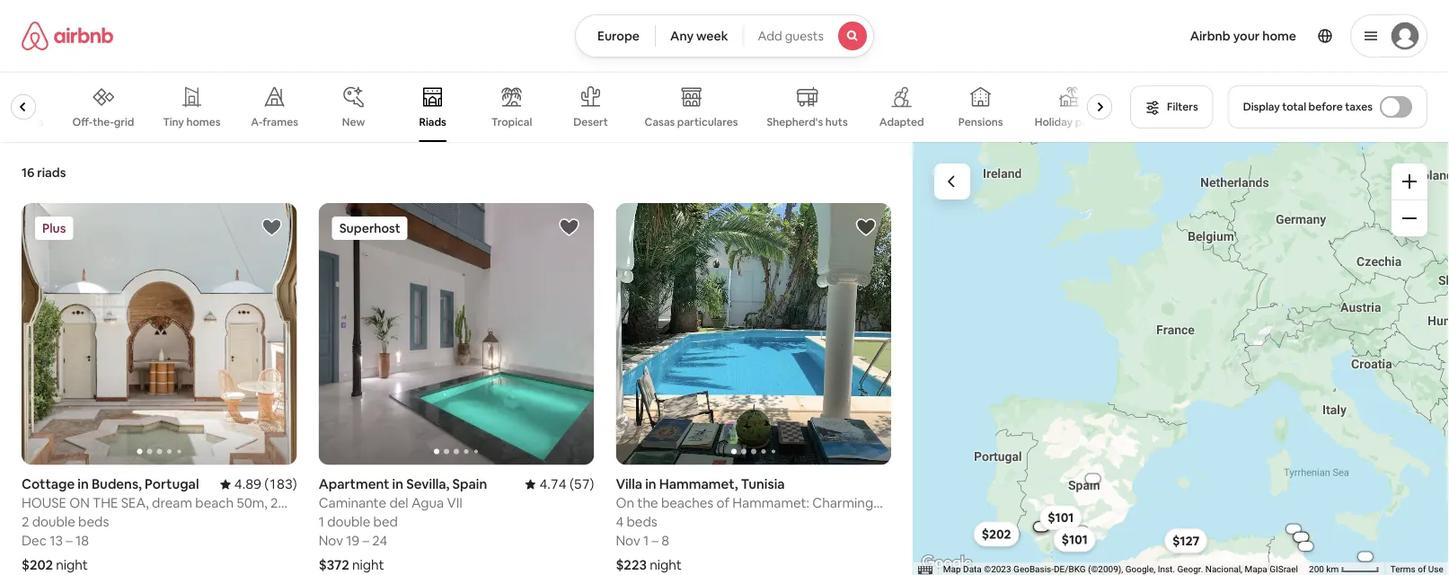 Task type: vqa. For each thing, say whether or not it's contained in the screenshot.
miles associated with Lake Arrowhead, California 52 miles away 5 nights · Nov 12 – 17 $1,649 total before taxes
no



Task type: locate. For each thing, give the bounding box(es) containing it.
nov
[[319, 532, 343, 549], [616, 532, 640, 549]]

(183)
[[264, 475, 297, 493]]

double up 13
[[32, 513, 75, 531]]

$202 inside button
[[982, 526, 1011, 542]]

1 vertical spatial 1
[[643, 532, 649, 549]]

–
[[66, 532, 73, 549], [363, 532, 369, 549], [652, 532, 659, 549]]

$202 inside 2 double beds dec 13 – 18 $202 night
[[22, 556, 53, 574]]

1 horizontal spatial in
[[392, 475, 403, 493]]

1 horizontal spatial $202
[[982, 526, 1011, 542]]

2 beds from the left
[[627, 513, 658, 531]]

$202 up '©2023'
[[982, 526, 1011, 542]]

1 horizontal spatial nov
[[616, 532, 640, 549]]

beds right 4 on the bottom of the page
[[627, 513, 658, 531]]

home
[[1263, 28, 1297, 44]]

1 in from the left
[[78, 475, 89, 493]]

16
[[22, 164, 34, 181]]

0 horizontal spatial 1
[[319, 513, 324, 531]]

filters button
[[1131, 85, 1214, 128]]

1 down caminante
[[319, 513, 324, 531]]

1 vertical spatial $101
[[1062, 531, 1088, 548]]

villa
[[616, 475, 643, 493]]

any week
[[670, 28, 728, 44]]

2 double from the left
[[327, 513, 370, 531]]

$101 button
[[1040, 505, 1082, 530], [1054, 527, 1096, 552]]

in up del on the left
[[392, 475, 403, 493]]

holiday
[[1035, 115, 1073, 129]]

1 horizontal spatial –
[[363, 532, 369, 549]]

group for apartment in sevilla, spain
[[319, 203, 594, 465]]

in
[[78, 475, 89, 493], [392, 475, 403, 493], [645, 475, 657, 493]]

shepherd's
[[767, 115, 823, 129]]

4.74 (57)
[[540, 475, 594, 493]]

1 left 8
[[643, 532, 649, 549]]

night down 8
[[650, 556, 682, 574]]

group
[[0, 72, 1120, 142], [22, 203, 297, 465], [319, 203, 594, 465], [616, 203, 892, 465]]

riads
[[419, 115, 446, 129]]

1 night from the left
[[56, 556, 88, 574]]

1 horizontal spatial 1
[[643, 532, 649, 549]]

terms of use link
[[1391, 564, 1444, 575]]

budens,
[[92, 475, 142, 493]]

0 horizontal spatial night
[[56, 556, 88, 574]]

1 horizontal spatial night
[[352, 556, 384, 574]]

$372
[[319, 556, 349, 574]]

night
[[56, 556, 88, 574], [352, 556, 384, 574], [650, 556, 682, 574]]

off-the-grid
[[72, 115, 134, 129]]

villa in hammamet, tunisia
[[616, 475, 785, 493]]

km
[[1327, 564, 1339, 575]]

$202 down dec
[[22, 556, 53, 574]]

4.89 (183)
[[234, 475, 297, 493]]

dec
[[22, 532, 47, 549]]

4
[[616, 513, 624, 531]]

0 horizontal spatial $202
[[22, 556, 53, 574]]

8
[[662, 532, 670, 549]]

parks
[[1075, 115, 1103, 129]]

double inside 2 double beds dec 13 – 18 $202 night
[[32, 513, 75, 531]]

beds
[[78, 513, 109, 531], [627, 513, 658, 531]]

add guests
[[758, 28, 824, 44]]

1 beds from the left
[[78, 513, 109, 531]]

zoom out image
[[1403, 211, 1417, 226]]

cottage
[[22, 475, 75, 493]]

4 beds nov 1 – 8 $223 night
[[616, 513, 682, 574]]

0 horizontal spatial double
[[32, 513, 75, 531]]

$202
[[982, 526, 1011, 542], [22, 556, 53, 574]]

(©2009),
[[1088, 564, 1124, 575]]

1 nov from the left
[[319, 532, 343, 549]]

0 horizontal spatial beds
[[78, 513, 109, 531]]

airbnb your home link
[[1180, 17, 1307, 55]]

sevilla,
[[406, 475, 450, 493]]

1 vertical spatial $202
[[22, 556, 53, 574]]

night down 18
[[56, 556, 88, 574]]

1 double from the left
[[32, 513, 75, 531]]

in left budens, on the bottom left of the page
[[78, 475, 89, 493]]

3 – from the left
[[652, 532, 659, 549]]

desert
[[574, 115, 608, 129]]

200 km
[[1309, 564, 1341, 575]]

1 inside 4 beds nov 1 – 8 $223 night
[[643, 532, 649, 549]]

airbnb
[[1190, 28, 1231, 44]]

in for budens,
[[78, 475, 89, 493]]

google map
showing 20 stays. region
[[913, 142, 1449, 575]]

0 horizontal spatial nov
[[319, 532, 343, 549]]

4.89 out of 5 average rating,  183 reviews image
[[220, 475, 297, 493]]

©2023
[[984, 564, 1012, 575]]

of
[[1418, 564, 1427, 575]]

3 in from the left
[[645, 475, 657, 493]]

night down '24'
[[352, 556, 384, 574]]

2 horizontal spatial night
[[650, 556, 682, 574]]

– right 19
[[363, 532, 369, 549]]

0 vertical spatial $202
[[982, 526, 1011, 542]]

nov left 19
[[319, 532, 343, 549]]

add to wishlist: villa in hammamet, tunisia image
[[856, 217, 877, 238]]

2 nov from the left
[[616, 532, 640, 549]]

– right 13
[[66, 532, 73, 549]]

24
[[372, 532, 387, 549]]

None search field
[[575, 14, 874, 58]]

$101
[[1048, 510, 1074, 526], [1062, 531, 1088, 548]]

0 horizontal spatial in
[[78, 475, 89, 493]]

in inside apartment in sevilla, spain caminante del agua vii 1 double bed nov 19 – 24 $372 night
[[392, 475, 403, 493]]

nacional,
[[1206, 564, 1243, 575]]

0 vertical spatial 1
[[319, 513, 324, 531]]

zoom in image
[[1403, 174, 1417, 189]]

hammamet,
[[659, 475, 738, 493]]

tunisia
[[741, 475, 785, 493]]

display total before taxes button
[[1228, 85, 1428, 128]]

2 – from the left
[[363, 532, 369, 549]]

1 – from the left
[[66, 532, 73, 549]]

4.74 out of 5 average rating,  57 reviews image
[[525, 475, 594, 493]]

2 horizontal spatial in
[[645, 475, 657, 493]]

2 in from the left
[[392, 475, 403, 493]]

1 horizontal spatial beds
[[627, 513, 658, 531]]

0 horizontal spatial –
[[66, 532, 73, 549]]

18
[[75, 532, 89, 549]]

$127
[[1173, 533, 1200, 549]]

group for cottage in budens, portugal
[[22, 203, 297, 465]]

1 horizontal spatial double
[[327, 513, 370, 531]]

– inside apartment in sevilla, spain caminante del agua vii 1 double bed nov 19 – 24 $372 night
[[363, 532, 369, 549]]

200
[[1309, 564, 1325, 575]]

data
[[964, 564, 982, 575]]

off-
[[72, 115, 93, 129]]

nov down 4 on the bottom of the page
[[616, 532, 640, 549]]

night inside 4 beds nov 1 – 8 $223 night
[[650, 556, 682, 574]]

3 night from the left
[[650, 556, 682, 574]]

particulares
[[677, 115, 738, 129]]

double
[[32, 513, 75, 531], [327, 513, 370, 531]]

google,
[[1126, 564, 1156, 575]]

in right villa
[[645, 475, 657, 493]]

– inside 4 beds nov 1 – 8 $223 night
[[652, 532, 659, 549]]

13
[[50, 532, 63, 549]]

taxes
[[1345, 100, 1373, 114]]

keyboard shortcuts image
[[918, 566, 933, 575]]

huts
[[826, 115, 848, 129]]

– left 8
[[652, 532, 659, 549]]

none search field containing europe
[[575, 14, 874, 58]]

2
[[22, 513, 29, 531]]

2 horizontal spatial –
[[652, 532, 659, 549]]

2 night from the left
[[352, 556, 384, 574]]

beds up 18
[[78, 513, 109, 531]]

double down caminante
[[327, 513, 370, 531]]



Task type: describe. For each thing, give the bounding box(es) containing it.
de/bkg
[[1054, 564, 1086, 575]]

– inside 2 double beds dec 13 – 18 $202 night
[[66, 532, 73, 549]]

2 double beds dec 13 – 18 $202 night
[[22, 513, 109, 574]]

0 vertical spatial $101
[[1048, 510, 1074, 526]]

pensions
[[959, 115, 1003, 129]]

casas
[[645, 115, 675, 129]]

display
[[1243, 100, 1280, 114]]

cottage in budens, portugal
[[22, 475, 199, 493]]

geogr.
[[1178, 564, 1204, 575]]

grid
[[114, 115, 134, 129]]

display total before taxes
[[1243, 100, 1373, 114]]

profile element
[[896, 0, 1428, 72]]

night inside 2 double beds dec 13 – 18 $202 night
[[56, 556, 88, 574]]

use
[[1429, 564, 1444, 575]]

caminante
[[319, 494, 387, 512]]

apartment
[[319, 475, 389, 493]]

terms of use
[[1391, 564, 1444, 575]]

tiny
[[163, 115, 184, 129]]

beds inside 2 double beds dec 13 – 18 $202 night
[[78, 513, 109, 531]]

guests
[[785, 28, 824, 44]]

group containing off-the-grid
[[0, 72, 1120, 142]]

add guests button
[[743, 14, 874, 58]]

a-
[[251, 115, 263, 129]]

(57)
[[570, 475, 594, 493]]

europe button
[[575, 14, 656, 58]]

adapted
[[879, 115, 924, 129]]

200 km button
[[1304, 563, 1385, 575]]

filters
[[1167, 100, 1198, 114]]

total
[[1283, 100, 1307, 114]]

holiday parks
[[1035, 115, 1103, 129]]

any
[[670, 28, 694, 44]]

4.74
[[540, 475, 567, 493]]

$127 button
[[1165, 528, 1208, 553]]

night inside apartment in sevilla, spain caminante del agua vii 1 double bed nov 19 – 24 $372 night
[[352, 556, 384, 574]]

1 inside apartment in sevilla, spain caminante del agua vii 1 double bed nov 19 – 24 $372 night
[[319, 513, 324, 531]]

week
[[696, 28, 728, 44]]

google image
[[918, 552, 977, 575]]

4.89
[[234, 475, 262, 493]]

casas particulares
[[645, 115, 738, 129]]

apartment in sevilla, spain caminante del agua vii 1 double bed nov 19 – 24 $372 night
[[319, 475, 487, 574]]

map
[[944, 564, 961, 575]]

shepherd's huts
[[767, 115, 848, 129]]

the-
[[93, 115, 114, 129]]

nov inside apartment in sevilla, spain caminante del agua vii 1 double bed nov 19 – 24 $372 night
[[319, 532, 343, 549]]

$202 button
[[974, 522, 1020, 547]]

nov inside 4 beds nov 1 – 8 $223 night
[[616, 532, 640, 549]]

frames
[[263, 115, 298, 129]]

portugal
[[145, 475, 199, 493]]

del
[[389, 494, 409, 512]]

in for sevilla,
[[392, 475, 403, 493]]

terms
[[1391, 564, 1416, 575]]

geobasis-
[[1014, 564, 1054, 575]]

tiny homes
[[163, 115, 221, 129]]

airbnb your home
[[1190, 28, 1297, 44]]

bed
[[373, 513, 398, 531]]

before
[[1309, 100, 1343, 114]]

$223
[[616, 556, 647, 574]]

riads
[[37, 164, 66, 181]]

tropical
[[491, 115, 532, 129]]

map data ©2023 geobasis-de/bkg (©2009), google, inst. geogr. nacional, mapa gisrael
[[944, 564, 1299, 575]]

agua
[[411, 494, 444, 512]]

19
[[346, 532, 360, 549]]

a-frames
[[251, 115, 298, 129]]

homes
[[186, 115, 221, 129]]

16 riads
[[22, 164, 66, 181]]

spain
[[453, 475, 487, 493]]

add to wishlist: apartment in sevilla, spain image
[[558, 217, 580, 238]]

new
[[342, 115, 365, 129]]

inst.
[[1158, 564, 1175, 575]]

europe
[[598, 28, 640, 44]]

any week button
[[655, 14, 744, 58]]

group for villa in hammamet, tunisia
[[616, 203, 892, 465]]

in for hammamet,
[[645, 475, 657, 493]]

your
[[1233, 28, 1260, 44]]

vii
[[447, 494, 463, 512]]

add to wishlist: cottage in budens, portugal image
[[261, 217, 283, 238]]

gisrael
[[1270, 564, 1299, 575]]

double inside apartment in sevilla, spain caminante del agua vii 1 double bed nov 19 – 24 $372 night
[[327, 513, 370, 531]]

mapa
[[1245, 564, 1268, 575]]

add
[[758, 28, 782, 44]]

beds inside 4 beds nov 1 – 8 $223 night
[[627, 513, 658, 531]]



